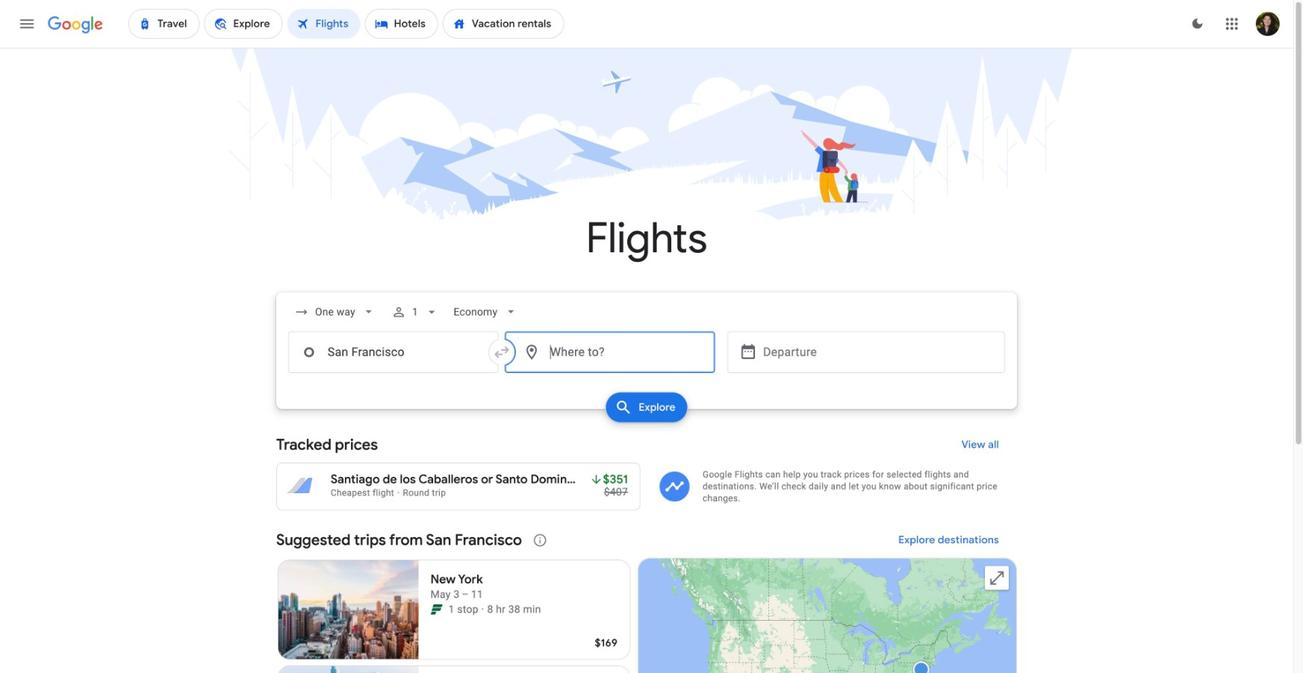 Task type: vqa. For each thing, say whether or not it's contained in the screenshot.
the change appearance icon on the top right
yes



Task type: locate. For each thing, give the bounding box(es) containing it.
tracked prices region
[[276, 427, 1017, 511]]

 image
[[481, 603, 484, 618]]

Where to?  text field
[[505, 332, 715, 373]]

 image inside suggested trips from san francisco region
[[481, 603, 484, 618]]

suggested trips from san francisco region
[[276, 523, 1017, 674]]

Departure text field
[[763, 332, 993, 373]]

Where from? text field
[[288, 332, 499, 373]]

frontier image
[[431, 604, 443, 616]]

169 US dollars text field
[[595, 637, 618, 650]]

None field
[[288, 294, 382, 330], [448, 294, 525, 330], [288, 294, 382, 330], [448, 294, 525, 330]]



Task type: describe. For each thing, give the bounding box(es) containing it.
407 US dollars text field
[[604, 486, 628, 499]]

Flight search field
[[264, 293, 1029, 427]]

change appearance image
[[1180, 6, 1216, 42]]

main menu image
[[18, 15, 36, 33]]

351 US dollars text field
[[603, 473, 628, 488]]



